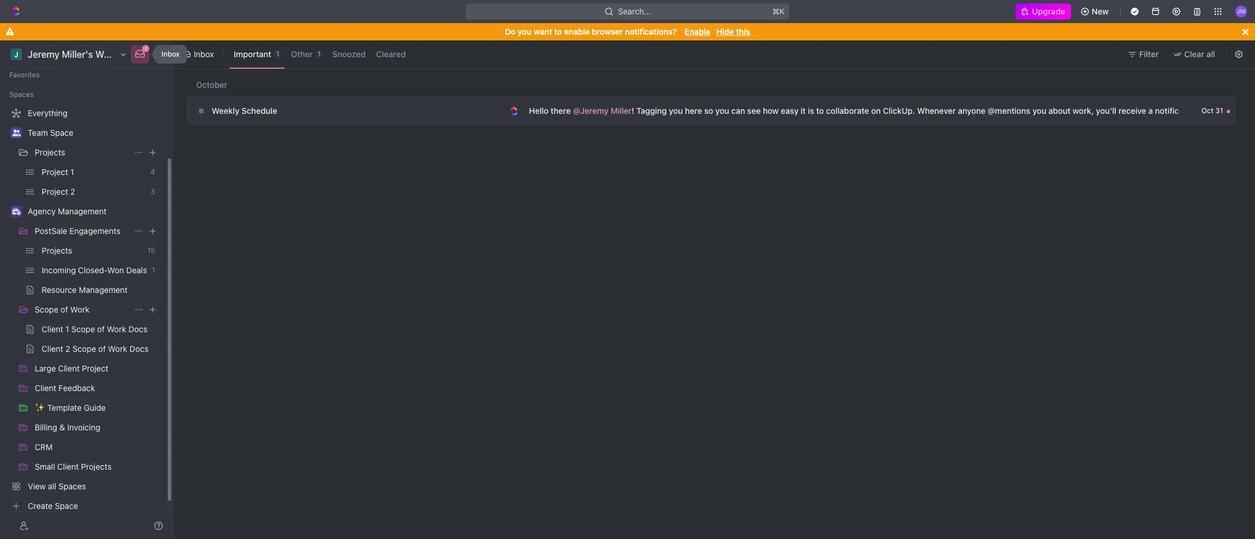 Task type: describe. For each thing, give the bounding box(es) containing it.
team space link
[[28, 124, 160, 142]]

large client project
[[35, 364, 108, 374]]

weekly schedule
[[212, 106, 277, 116]]

clear all
[[1185, 49, 1216, 59]]

user group image
[[12, 130, 21, 137]]

large client project link
[[35, 360, 160, 379]]

new button
[[1076, 2, 1116, 21]]

feedback
[[59, 384, 95, 394]]

team space
[[28, 128, 73, 138]]

postsale engagements link
[[35, 222, 130, 241]]

1 button
[[131, 45, 149, 64]]

1 for client 1 scope of work docs
[[65, 325, 69, 335]]

all for clear
[[1207, 49, 1216, 59]]

client for feedback
[[35, 384, 56, 394]]

1 link
[[131, 45, 149, 64]]

create space
[[28, 502, 78, 512]]

small client projects link
[[35, 458, 160, 477]]

space for create space
[[55, 502, 78, 512]]

you
[[518, 27, 532, 36]]

business time image
[[12, 208, 21, 215]]

work for 2
[[108, 344, 127, 354]]

cleared button
[[372, 45, 410, 64]]

oct
[[1202, 106, 1214, 115]]

project 2
[[42, 187, 75, 197]]

important
[[234, 49, 272, 59]]

snoozed
[[333, 49, 366, 59]]

tab list containing important
[[227, 38, 412, 71]]

postsale
[[35, 226, 67, 236]]

schedule
[[242, 106, 277, 116]]

0 horizontal spatial spaces
[[9, 90, 34, 99]]

snoozed button
[[329, 45, 370, 64]]

scope of work
[[35, 305, 90, 315]]

docs for client 1 scope of work docs
[[128, 325, 148, 335]]

deals
[[126, 266, 147, 275]]

agency
[[28, 207, 56, 216]]

1 inside incoming closed-won deals 1
[[152, 266, 155, 275]]

clear
[[1185, 49, 1205, 59]]

jeremy miller's workspace
[[28, 49, 143, 60]]

create
[[28, 502, 53, 512]]

15
[[148, 247, 155, 255]]

3
[[151, 188, 155, 196]]

small
[[35, 462, 55, 472]]

31
[[1216, 106, 1224, 115]]

2 vertical spatial project
[[82, 364, 108, 374]]

filter button
[[1124, 45, 1166, 64]]

other 1
[[291, 49, 321, 59]]

oct 31
[[1202, 106, 1224, 115]]

✨
[[35, 403, 45, 413]]

guide
[[84, 403, 106, 413]]

weekly
[[212, 106, 240, 116]]

cleared
[[376, 49, 406, 59]]

&
[[59, 423, 65, 433]]

✨ template guide link
[[35, 399, 160, 418]]

client inside small client projects link
[[57, 462, 79, 472]]

enable
[[685, 27, 711, 36]]

upgrade link
[[1016, 3, 1072, 20]]

favorites button
[[5, 68, 44, 82]]

2 vertical spatial projects
[[81, 462, 112, 472]]

workspace
[[95, 49, 143, 60]]

j
[[14, 50, 18, 59]]

1 horizontal spatial spaces
[[58, 482, 86, 492]]

work for 1
[[107, 325, 126, 335]]

unread image
[[1228, 110, 1231, 113]]

upgrade
[[1033, 6, 1066, 16]]

⌘k
[[773, 6, 785, 16]]

want
[[534, 27, 553, 36]]

client 2 scope of work docs
[[42, 344, 149, 354]]

number of unseen notifications note
[[142, 45, 149, 52]]

jeremy miller's workspace, , element
[[10, 49, 22, 60]]

crm
[[35, 443, 53, 453]]

postsale engagements
[[35, 226, 121, 236]]

agency management link
[[28, 203, 160, 221]]

important 1
[[234, 49, 280, 59]]

project 1 link
[[42, 163, 146, 182]]

scope for 2
[[72, 344, 96, 354]]

work inside 'link'
[[70, 305, 90, 315]]



Task type: vqa. For each thing, say whether or not it's contained in the screenshot.
Tab List
yes



Task type: locate. For each thing, give the bounding box(es) containing it.
projects link up closed-
[[42, 242, 143, 260]]

new
[[1092, 6, 1109, 16]]

1 right 'workspace'
[[145, 46, 147, 52]]

0 vertical spatial of
[[61, 305, 68, 315]]

project for project 1
[[42, 167, 68, 177]]

client for 2
[[42, 344, 63, 354]]

project for project 2
[[42, 187, 68, 197]]

space
[[50, 128, 73, 138], [55, 502, 78, 512]]

other
[[291, 49, 313, 59]]

hide
[[717, 27, 734, 36]]

2 up agency management on the top left of page
[[70, 187, 75, 197]]

management
[[58, 207, 107, 216], [79, 285, 128, 295]]

invoicing
[[67, 423, 100, 433]]

this
[[736, 27, 751, 36]]

management for resource management
[[79, 285, 128, 295]]

all inside view all spaces link
[[48, 482, 56, 492]]

project up project 2
[[42, 167, 68, 177]]

won
[[107, 266, 124, 275]]

incoming closed-won deals link
[[42, 262, 147, 280]]

1 down "scope of work"
[[65, 325, 69, 335]]

spaces
[[9, 90, 34, 99], [58, 482, 86, 492]]

1 inside other 1
[[318, 50, 321, 58]]

0 vertical spatial scope
[[35, 305, 58, 315]]

october
[[196, 80, 228, 90]]

create space link
[[5, 498, 160, 516]]

0 vertical spatial 2
[[70, 187, 75, 197]]

scope for 1
[[71, 325, 95, 335]]

billing
[[35, 423, 57, 433]]

jeremy
[[28, 49, 60, 60]]

4
[[151, 168, 155, 177]]

2 inside client 2 scope of work docs link
[[65, 344, 70, 354]]

1 vertical spatial management
[[79, 285, 128, 295]]

incoming
[[42, 266, 76, 275]]

1 vertical spatial space
[[55, 502, 78, 512]]

space down view all spaces
[[55, 502, 78, 512]]

projects down team space
[[35, 148, 65, 157]]

filter
[[1140, 49, 1160, 59]]

1 horizontal spatial all
[[1207, 49, 1216, 59]]

view
[[28, 482, 46, 492]]

all
[[1207, 49, 1216, 59], [48, 482, 56, 492]]

2 for client
[[65, 344, 70, 354]]

1 vertical spatial projects link
[[42, 242, 143, 260]]

scope down scope of work 'link'
[[71, 325, 95, 335]]

browser
[[592, 27, 623, 36]]

2 vertical spatial work
[[108, 344, 127, 354]]

2 inside project 2 link
[[70, 187, 75, 197]]

tree
[[5, 104, 162, 516]]

scope down resource
[[35, 305, 58, 315]]

notifications?
[[625, 27, 677, 36]]

projects link down team space link
[[35, 144, 130, 162]]

0 vertical spatial projects
[[35, 148, 65, 157]]

projects down "crm" link
[[81, 462, 112, 472]]

enable
[[565, 27, 590, 36]]

1 vertical spatial docs
[[130, 344, 149, 354]]

of for 1
[[97, 325, 105, 335]]

all inside clear all button
[[1207, 49, 1216, 59]]

docs
[[128, 325, 148, 335], [130, 344, 149, 354]]

work down client 1 scope of work docs link
[[108, 344, 127, 354]]

resource
[[42, 285, 77, 295]]

client inside client feedback link
[[35, 384, 56, 394]]

small client projects
[[35, 462, 112, 472]]

jm button
[[1233, 2, 1251, 21]]

1 vertical spatial all
[[48, 482, 56, 492]]

work
[[70, 305, 90, 315], [107, 325, 126, 335], [108, 344, 127, 354]]

tree inside "sidebar" navigation
[[5, 104, 162, 516]]

scope of work link
[[35, 301, 130, 319]]

of
[[61, 305, 68, 315], [97, 325, 105, 335], [98, 344, 106, 354]]

1 left the other
[[276, 50, 280, 58]]

client 2 scope of work docs link
[[42, 340, 160, 359]]

2 vertical spatial of
[[98, 344, 106, 354]]

everything link
[[5, 104, 160, 123]]

0 horizontal spatial all
[[48, 482, 56, 492]]

tree containing everything
[[5, 104, 162, 516]]

1 for other 1
[[318, 50, 321, 58]]

1 for important 1
[[276, 50, 280, 58]]

sidebar navigation
[[0, 41, 175, 540]]

1 vertical spatial work
[[107, 325, 126, 335]]

projects
[[35, 148, 65, 157], [42, 246, 72, 256], [81, 462, 112, 472]]

0 vertical spatial projects link
[[35, 144, 130, 162]]

resource management
[[42, 285, 128, 295]]

incoming closed-won deals 1
[[42, 266, 155, 275]]

all right view
[[48, 482, 56, 492]]

scope inside 'link'
[[35, 305, 58, 315]]

1 inside number of unseen notifications note
[[145, 46, 147, 52]]

resource management link
[[42, 281, 160, 300]]

tab list
[[227, 38, 412, 71]]

search...
[[618, 6, 651, 16]]

clear all button
[[1169, 45, 1223, 64]]

docs up client 2 scope of work docs link
[[128, 325, 148, 335]]

management for agency management
[[58, 207, 107, 216]]

miller's
[[62, 49, 93, 60]]

2 vertical spatial scope
[[72, 344, 96, 354]]

to
[[555, 27, 562, 36]]

scope down client 1 scope of work docs
[[72, 344, 96, 354]]

crm link
[[35, 439, 160, 457]]

0 vertical spatial work
[[70, 305, 90, 315]]

1 vertical spatial project
[[42, 187, 68, 197]]

spaces down 'favorites' button
[[9, 90, 34, 99]]

inbox
[[194, 49, 214, 59]]

client
[[42, 325, 63, 335], [42, 344, 63, 354], [58, 364, 80, 374], [35, 384, 56, 394], [57, 462, 79, 472]]

client up view all spaces
[[57, 462, 79, 472]]

✨ template guide
[[35, 403, 106, 413]]

all for view
[[48, 482, 56, 492]]

of down client 1 scope of work docs link
[[98, 344, 106, 354]]

template
[[47, 403, 82, 413]]

1 for project 1
[[70, 167, 74, 177]]

large
[[35, 364, 56, 374]]

0 vertical spatial spaces
[[9, 90, 34, 99]]

client up 'large'
[[42, 344, 63, 354]]

billing & invoicing
[[35, 423, 100, 433]]

space right team
[[50, 128, 73, 138]]

client 1 scope of work docs link
[[42, 321, 160, 339]]

0 vertical spatial management
[[58, 207, 107, 216]]

work down resource management in the bottom of the page
[[70, 305, 90, 315]]

view all spaces
[[28, 482, 86, 492]]

1 vertical spatial projects
[[42, 246, 72, 256]]

view all spaces link
[[5, 478, 160, 497]]

project 2 link
[[42, 183, 146, 201]]

client 1 scope of work docs
[[42, 325, 148, 335]]

1 inside important 1
[[276, 50, 280, 58]]

management up postsale engagements link at the top left of the page
[[58, 207, 107, 216]]

closed-
[[78, 266, 107, 275]]

of inside 'link'
[[61, 305, 68, 315]]

client down 'large'
[[35, 384, 56, 394]]

1
[[145, 46, 147, 52], [276, 50, 280, 58], [318, 50, 321, 58], [70, 167, 74, 177], [152, 266, 155, 275], [65, 325, 69, 335]]

docs for client 2 scope of work docs
[[130, 344, 149, 354]]

docs down client 1 scope of work docs link
[[130, 344, 149, 354]]

engagements
[[69, 226, 121, 236]]

management down incoming closed-won deals 1
[[79, 285, 128, 295]]

of down resource
[[61, 305, 68, 315]]

billing & invoicing link
[[35, 419, 160, 438]]

1 vertical spatial scope
[[71, 325, 95, 335]]

space for team space
[[50, 128, 73, 138]]

do
[[505, 27, 516, 36]]

2 up large client project
[[65, 344, 70, 354]]

of for 2
[[98, 344, 106, 354]]

1 right the other
[[318, 50, 321, 58]]

2 for project
[[70, 187, 75, 197]]

work up client 2 scope of work docs link
[[107, 325, 126, 335]]

agency management
[[28, 207, 107, 216]]

client feedback link
[[35, 380, 160, 398]]

project down the client 2 scope of work docs
[[82, 364, 108, 374]]

0 vertical spatial space
[[50, 128, 73, 138]]

1 right deals at the left of the page
[[152, 266, 155, 275]]

client up client feedback
[[58, 364, 80, 374]]

everything
[[28, 108, 68, 118]]

1 vertical spatial spaces
[[58, 482, 86, 492]]

projects up incoming
[[42, 246, 72, 256]]

favorites
[[9, 71, 40, 79]]

1 up project 2
[[70, 167, 74, 177]]

client for 1
[[42, 325, 63, 335]]

1 vertical spatial 2
[[65, 344, 70, 354]]

project down project 1
[[42, 187, 68, 197]]

spaces down small client projects
[[58, 482, 86, 492]]

client feedback
[[35, 384, 95, 394]]

client inside client 2 scope of work docs link
[[42, 344, 63, 354]]

project 1
[[42, 167, 74, 177]]

1 vertical spatial of
[[97, 325, 105, 335]]

0 vertical spatial docs
[[128, 325, 148, 335]]

client down "scope of work"
[[42, 325, 63, 335]]

scope
[[35, 305, 58, 315], [71, 325, 95, 335], [72, 344, 96, 354]]

client inside large client project link
[[58, 364, 80, 374]]

0 vertical spatial project
[[42, 167, 68, 177]]

all right clear
[[1207, 49, 1216, 59]]

0 vertical spatial all
[[1207, 49, 1216, 59]]

do you want to enable browser notifications? enable hide this
[[505, 27, 751, 36]]

of up client 2 scope of work docs link
[[97, 325, 105, 335]]

client inside client 1 scope of work docs link
[[42, 325, 63, 335]]



